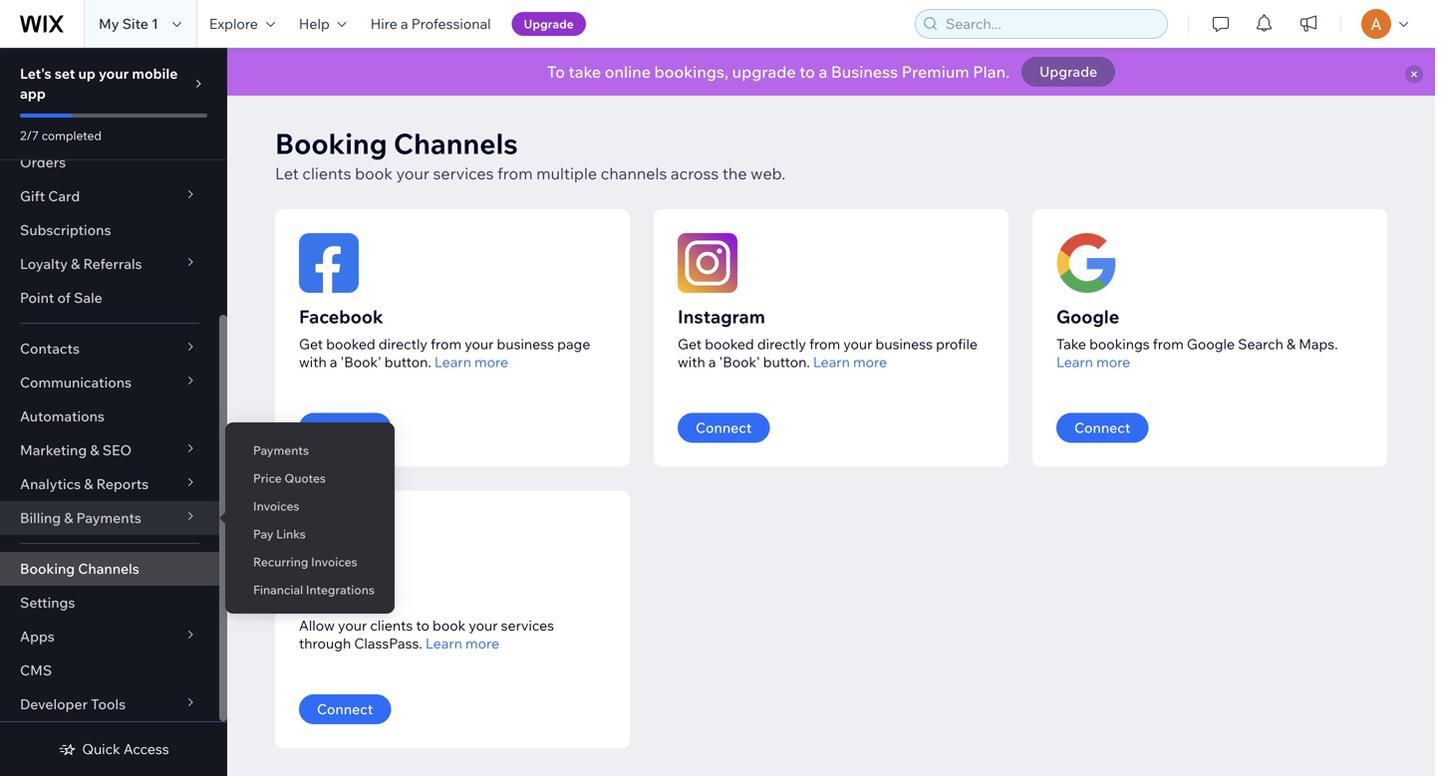 Task type: vqa. For each thing, say whether or not it's contained in the screenshot.
it
no



Task type: describe. For each thing, give the bounding box(es) containing it.
multiple
[[536, 163, 597, 183]]

my
[[99, 15, 119, 32]]

a inside 'link'
[[401, 15, 408, 32]]

online
[[605, 62, 651, 82]]

connect button for classpass
[[299, 695, 391, 725]]

channels for booking channels let clients book your services from multiple channels across the web.
[[394, 126, 518, 161]]

through
[[299, 635, 351, 652]]

pay links
[[253, 527, 306, 542]]

gift card
[[20, 187, 80, 205]]

the
[[723, 163, 747, 183]]

recurring invoices link
[[225, 545, 395, 579]]

google take bookings from google search & maps. learn more
[[1057, 306, 1338, 371]]

search
[[1238, 335, 1284, 353]]

connect button for instagram
[[678, 413, 770, 443]]

to inside alert
[[800, 62, 815, 82]]

book for your
[[433, 617, 466, 634]]

2/7
[[20, 128, 39, 143]]

pay
[[253, 527, 274, 542]]

billing & payments button
[[0, 501, 219, 535]]

sidebar element
[[0, 0, 227, 777]]

automations link
[[0, 400, 219, 434]]

loyalty
[[20, 255, 68, 273]]

services for channels
[[433, 163, 494, 183]]

& for referrals
[[71, 255, 80, 273]]

take
[[1057, 335, 1086, 353]]

allow your clients to book your services through classpass.
[[299, 617, 554, 652]]

help
[[299, 15, 330, 32]]

directly for instagram
[[757, 335, 806, 353]]

services for your
[[501, 617, 554, 634]]

channels
[[601, 163, 667, 183]]

point of sale
[[20, 289, 102, 307]]

classpass.
[[354, 635, 422, 652]]

set
[[55, 65, 75, 82]]

contacts
[[20, 340, 80, 357]]

developer tools
[[20, 696, 126, 713]]

financial integrations
[[253, 583, 375, 598]]

analytics & reports button
[[0, 468, 219, 501]]

loyalty & referrals button
[[0, 247, 219, 281]]

connect for google
[[1075, 419, 1131, 437]]

booked for instagram
[[705, 335, 754, 353]]

gift
[[20, 187, 45, 205]]

contacts button
[[0, 332, 219, 366]]

reports
[[96, 475, 149, 493]]

business
[[831, 62, 898, 82]]

financial integrations link
[[225, 573, 395, 607]]

profile
[[936, 335, 978, 353]]

more for instagram
[[853, 353, 887, 371]]

price quotes
[[253, 471, 326, 486]]

directly for facebook
[[379, 335, 428, 353]]

more for facebook
[[474, 353, 508, 371]]

connect for classpass
[[317, 701, 373, 718]]

to inside allow your clients to book your services through classpass.
[[416, 617, 430, 634]]

booking channels let clients book your services from multiple channels across the web.
[[275, 126, 786, 183]]

apps button
[[0, 620, 219, 654]]

sale
[[74, 289, 102, 307]]

site
[[122, 15, 148, 32]]

learn more link for classpass
[[426, 635, 500, 653]]

developer
[[20, 696, 88, 713]]

recurring invoices
[[253, 555, 357, 570]]

connect for facebook
[[317, 419, 373, 437]]

let
[[275, 163, 299, 183]]

connect button for facebook
[[299, 413, 391, 443]]

connect button for google
[[1057, 413, 1149, 443]]

a inside alert
[[819, 62, 828, 82]]

booking for booking channels let clients book your services from multiple channels across the web.
[[275, 126, 387, 161]]

bookings,
[[655, 62, 729, 82]]

learn more link for facebook
[[435, 353, 508, 371]]

booking channels
[[20, 560, 139, 578]]

automations
[[20, 408, 105, 425]]

cms link
[[0, 654, 219, 688]]

booking channels link
[[0, 552, 219, 586]]

0 vertical spatial upgrade button
[[512, 12, 586, 36]]

business for instagram
[[876, 335, 933, 353]]

with for instagram
[[678, 353, 706, 371]]

price quotes link
[[225, 462, 395, 495]]

gift card button
[[0, 179, 219, 213]]

clients inside booking channels let clients book your services from multiple channels across the web.
[[302, 163, 351, 183]]

& for payments
[[64, 509, 73, 527]]

up
[[78, 65, 96, 82]]

completed
[[42, 128, 102, 143]]

integrations
[[306, 583, 375, 598]]

bookings
[[1090, 335, 1150, 353]]

to
[[547, 62, 565, 82]]

plan.
[[973, 62, 1010, 82]]

learn for instagram
[[813, 353, 850, 371]]

access
[[123, 741, 169, 758]]

channels for booking channels
[[78, 560, 139, 578]]

facebook
[[299, 306, 383, 328]]

button. for instagram
[[763, 353, 810, 371]]

to take online bookings, upgrade to a business premium plan. alert
[[227, 48, 1435, 96]]

more inside google take bookings from google search & maps. learn more
[[1097, 353, 1131, 371]]

1 horizontal spatial invoices
[[311, 555, 357, 570]]

your inside booking channels let clients book your services from multiple channels across the web.
[[396, 163, 430, 183]]

learn for facebook
[[435, 353, 471, 371]]

orders link
[[0, 146, 219, 179]]

from inside booking channels let clients book your services from multiple channels across the web.
[[498, 163, 533, 183]]

web.
[[751, 163, 786, 183]]

0 horizontal spatial invoices
[[253, 499, 299, 514]]

your inside let's set up your mobile app
[[99, 65, 129, 82]]

take
[[569, 62, 601, 82]]

learn more for facebook
[[435, 353, 508, 371]]

quick access
[[82, 741, 169, 758]]

button. for facebook
[[385, 353, 431, 371]]

subscriptions
[[20, 221, 111, 239]]

learn more for classpass
[[426, 635, 500, 652]]

hire a professional
[[371, 15, 491, 32]]

& for reports
[[84, 475, 93, 493]]

quotes
[[284, 471, 326, 486]]

maps.
[[1299, 335, 1338, 353]]

from for get booked directly from your business profile with a 'book' button.
[[810, 335, 840, 353]]

financial
[[253, 583, 303, 598]]

pay links link
[[225, 517, 395, 551]]

clients inside allow your clients to book your services through classpass.
[[370, 617, 413, 634]]



Task type: locate. For each thing, give the bounding box(es) containing it.
1 vertical spatial clients
[[370, 617, 413, 634]]

clients
[[302, 163, 351, 183], [370, 617, 413, 634]]

a right 'hire'
[[401, 15, 408, 32]]

1 horizontal spatial clients
[[370, 617, 413, 634]]

1 button. from the left
[[385, 353, 431, 371]]

a inside get booked directly from your business profile with a 'book' button.
[[709, 353, 716, 371]]

seo
[[102, 442, 132, 459]]

apps
[[20, 628, 55, 645]]

directly down facebook
[[379, 335, 428, 353]]

2 booked from the left
[[705, 335, 754, 353]]

0 horizontal spatial book
[[355, 163, 393, 183]]

channels inside sidebar element
[[78, 560, 139, 578]]

1 business from the left
[[497, 335, 554, 353]]

& right billing
[[64, 509, 73, 527]]

1 with from the left
[[299, 353, 327, 371]]

1 horizontal spatial booked
[[705, 335, 754, 353]]

connect button
[[299, 413, 391, 443], [678, 413, 770, 443], [1057, 413, 1149, 443], [299, 695, 391, 725]]

1 horizontal spatial 'book'
[[719, 353, 760, 371]]

clients right let
[[302, 163, 351, 183]]

help button
[[287, 0, 359, 48]]

0 horizontal spatial google
[[1057, 306, 1120, 328]]

payments up price quotes
[[253, 443, 309, 458]]

with
[[299, 353, 327, 371], [678, 353, 706, 371]]

invoices up integrations at the left bottom
[[311, 555, 357, 570]]

1 horizontal spatial channels
[[394, 126, 518, 161]]

your
[[99, 65, 129, 82], [396, 163, 430, 183], [465, 335, 494, 353], [844, 335, 873, 353], [338, 617, 367, 634], [469, 617, 498, 634]]

professional
[[411, 15, 491, 32]]

booking inside sidebar element
[[20, 560, 75, 578]]

&
[[71, 255, 80, 273], [1287, 335, 1296, 353], [90, 442, 99, 459], [84, 475, 93, 493], [64, 509, 73, 527]]

learn more link for google
[[1057, 353, 1131, 371]]

to take online bookings, upgrade to a business premium plan.
[[547, 62, 1010, 82]]

'book' for facebook
[[341, 353, 381, 371]]

booking for booking channels
[[20, 560, 75, 578]]

0 horizontal spatial services
[[433, 163, 494, 183]]

payments down analytics & reports popup button
[[76, 509, 141, 527]]

point of sale link
[[0, 281, 219, 315]]

a inside get booked directly from your business page with a 'book' button.
[[330, 353, 337, 371]]

1 get from the left
[[299, 335, 323, 353]]

'book' inside get booked directly from your business profile with a 'book' button.
[[719, 353, 760, 371]]

& right loyalty
[[71, 255, 80, 273]]

learn more link
[[435, 353, 508, 371], [813, 353, 887, 371], [1057, 353, 1131, 371], [426, 635, 500, 653]]

your inside get booked directly from your business page with a 'book' button.
[[465, 335, 494, 353]]

marketing & seo
[[20, 442, 132, 459]]

1 horizontal spatial get
[[678, 335, 702, 353]]

billing
[[20, 509, 61, 527]]

from inside get booked directly from your business profile with a 'book' button.
[[810, 335, 840, 353]]

orders
[[20, 154, 66, 171]]

1 horizontal spatial business
[[876, 335, 933, 353]]

communications button
[[0, 366, 219, 400]]

business inside get booked directly from your business page with a 'book' button.
[[497, 335, 554, 353]]

booked for facebook
[[326, 335, 376, 353]]

booking up let
[[275, 126, 387, 161]]

2 business from the left
[[876, 335, 933, 353]]

book inside booking channels let clients book your services from multiple channels across the web.
[[355, 163, 393, 183]]

marketing & seo button
[[0, 434, 219, 468]]

get
[[299, 335, 323, 353], [678, 335, 702, 353]]

mobile
[[132, 65, 178, 82]]

0 vertical spatial google
[[1057, 306, 1120, 328]]

1 horizontal spatial google
[[1187, 335, 1235, 353]]

settings
[[20, 594, 75, 612]]

my site 1
[[99, 15, 158, 32]]

channels inside booking channels let clients book your services from multiple channels across the web.
[[394, 126, 518, 161]]

with inside get booked directly from your business page with a 'book' button.
[[299, 353, 327, 371]]

business
[[497, 335, 554, 353], [876, 335, 933, 353]]

0 vertical spatial upgrade
[[524, 16, 574, 31]]

0 horizontal spatial get
[[299, 335, 323, 353]]

upgrade button inside alert
[[1022, 57, 1116, 87]]

instagram
[[678, 306, 765, 328]]

& inside google take bookings from google search & maps. learn more
[[1287, 335, 1296, 353]]

& left maps. at the right top of page
[[1287, 335, 1296, 353]]

premium
[[902, 62, 970, 82]]

1 vertical spatial book
[[433, 617, 466, 634]]

0 horizontal spatial upgrade button
[[512, 12, 586, 36]]

1 vertical spatial booking
[[20, 560, 75, 578]]

1 vertical spatial upgrade button
[[1022, 57, 1116, 87]]

get down 'instagram'
[[678, 335, 702, 353]]

booked down facebook
[[326, 335, 376, 353]]

referrals
[[83, 255, 142, 273]]

clients up classpass.
[[370, 617, 413, 634]]

business left profile
[[876, 335, 933, 353]]

2 with from the left
[[678, 353, 706, 371]]

let's set up your mobile app
[[20, 65, 178, 102]]

recurring
[[253, 555, 308, 570]]

of
[[57, 289, 71, 307]]

button. inside get booked directly from your business page with a 'book' button.
[[385, 353, 431, 371]]

marketing
[[20, 442, 87, 459]]

1 vertical spatial to
[[416, 617, 430, 634]]

page
[[557, 335, 591, 353]]

0 horizontal spatial to
[[416, 617, 430, 634]]

subscriptions link
[[0, 213, 219, 247]]

book for channels
[[355, 163, 393, 183]]

card
[[48, 187, 80, 205]]

booked inside get booked directly from your business profile with a 'book' button.
[[705, 335, 754, 353]]

directly down 'instagram'
[[757, 335, 806, 353]]

0 vertical spatial to
[[800, 62, 815, 82]]

1 horizontal spatial upgrade
[[1040, 63, 1098, 80]]

1 horizontal spatial services
[[501, 617, 554, 634]]

upgrade up to
[[524, 16, 574, 31]]

from inside get booked directly from your business page with a 'book' button.
[[431, 335, 462, 353]]

0 vertical spatial channels
[[394, 126, 518, 161]]

connect for instagram
[[696, 419, 752, 437]]

Search... field
[[940, 10, 1161, 38]]

book inside allow your clients to book your services through classpass.
[[433, 617, 466, 634]]

1 horizontal spatial directly
[[757, 335, 806, 353]]

booked inside get booked directly from your business page with a 'book' button.
[[326, 335, 376, 353]]

learn more link for instagram
[[813, 353, 887, 371]]

upgrade for the topmost upgrade 'button'
[[524, 16, 574, 31]]

explore
[[209, 15, 258, 32]]

booking inside booking channels let clients book your services from multiple channels across the web.
[[275, 126, 387, 161]]

0 horizontal spatial upgrade
[[524, 16, 574, 31]]

upgrade
[[732, 62, 796, 82]]

1 vertical spatial services
[[501, 617, 554, 634]]

0 horizontal spatial booked
[[326, 335, 376, 353]]

get for facebook
[[299, 335, 323, 353]]

& for seo
[[90, 442, 99, 459]]

& inside popup button
[[84, 475, 93, 493]]

1 vertical spatial payments
[[76, 509, 141, 527]]

from for google take bookings from google search & maps. learn more
[[1153, 335, 1184, 353]]

payments inside dropdown button
[[76, 509, 141, 527]]

0 horizontal spatial channels
[[78, 560, 139, 578]]

directly inside get booked directly from your business profile with a 'book' button.
[[757, 335, 806, 353]]

business inside get booked directly from your business profile with a 'book' button.
[[876, 335, 933, 353]]

'book' down facebook
[[341, 353, 381, 371]]

& left reports
[[84, 475, 93, 493]]

1 horizontal spatial with
[[678, 353, 706, 371]]

price
[[253, 471, 282, 486]]

google left search
[[1187, 335, 1235, 353]]

0 horizontal spatial directly
[[379, 335, 428, 353]]

links
[[276, 527, 306, 542]]

0 vertical spatial clients
[[302, 163, 351, 183]]

book
[[355, 163, 393, 183], [433, 617, 466, 634]]

get inside get booked directly from your business page with a 'book' button.
[[299, 335, 323, 353]]

2 'book' from the left
[[719, 353, 760, 371]]

more for classpass
[[465, 635, 500, 652]]

1 booked from the left
[[326, 335, 376, 353]]

analytics
[[20, 475, 81, 493]]

payments link
[[225, 434, 395, 468]]

with for facebook
[[299, 353, 327, 371]]

1 horizontal spatial payments
[[253, 443, 309, 458]]

2 get from the left
[[678, 335, 702, 353]]

communications
[[20, 374, 132, 391]]

a down 'instagram'
[[709, 353, 716, 371]]

1 'book' from the left
[[341, 353, 381, 371]]

cms
[[20, 662, 52, 679]]

google up take
[[1057, 306, 1120, 328]]

get inside get booked directly from your business profile with a 'book' button.
[[678, 335, 702, 353]]

1 horizontal spatial button.
[[763, 353, 810, 371]]

to right upgrade
[[800, 62, 815, 82]]

0 vertical spatial booking
[[275, 126, 387, 161]]

0 vertical spatial services
[[433, 163, 494, 183]]

across
[[671, 163, 719, 183]]

'book' for instagram
[[719, 353, 760, 371]]

point
[[20, 289, 54, 307]]

services inside booking channels let clients book your services from multiple channels across the web.
[[433, 163, 494, 183]]

a down facebook
[[330, 353, 337, 371]]

upgrade down "search..." field
[[1040, 63, 1098, 80]]

0 horizontal spatial 'book'
[[341, 353, 381, 371]]

from inside google take bookings from google search & maps. learn more
[[1153, 335, 1184, 353]]

booked
[[326, 335, 376, 353], [705, 335, 754, 353]]

get down facebook
[[299, 335, 323, 353]]

1 vertical spatial channels
[[78, 560, 139, 578]]

classpass
[[299, 587, 385, 610]]

get booked directly from your business page with a 'book' button.
[[299, 335, 591, 371]]

get booked directly from your business profile with a 'book' button.
[[678, 335, 978, 371]]

a left business
[[819, 62, 828, 82]]

0 vertical spatial payments
[[253, 443, 309, 458]]

1 directly from the left
[[379, 335, 428, 353]]

upgrade button down "search..." field
[[1022, 57, 1116, 87]]

& inside dropdown button
[[90, 442, 99, 459]]

allow
[[299, 617, 335, 634]]

1 vertical spatial invoices
[[311, 555, 357, 570]]

1
[[152, 15, 158, 32]]

2 directly from the left
[[757, 335, 806, 353]]

booking up the settings
[[20, 560, 75, 578]]

& left seo
[[90, 442, 99, 459]]

upgrade button up to
[[512, 12, 586, 36]]

settings link
[[0, 586, 219, 620]]

1 vertical spatial google
[[1187, 335, 1235, 353]]

learn inside google take bookings from google search & maps. learn more
[[1057, 353, 1093, 371]]

hire
[[371, 15, 398, 32]]

1 horizontal spatial book
[[433, 617, 466, 634]]

tools
[[91, 696, 126, 713]]

learn
[[435, 353, 471, 371], [813, 353, 850, 371], [1057, 353, 1093, 371], [426, 635, 462, 652]]

0 horizontal spatial with
[[299, 353, 327, 371]]

1 horizontal spatial booking
[[275, 126, 387, 161]]

'book' down 'instagram'
[[719, 353, 760, 371]]

let's
[[20, 65, 51, 82]]

more
[[474, 353, 508, 371], [853, 353, 887, 371], [1097, 353, 1131, 371], [465, 635, 500, 652]]

0 vertical spatial invoices
[[253, 499, 299, 514]]

0 horizontal spatial business
[[497, 335, 554, 353]]

1 horizontal spatial upgrade button
[[1022, 57, 1116, 87]]

1 vertical spatial upgrade
[[1040, 63, 1098, 80]]

with down facebook
[[299, 353, 327, 371]]

learn more for instagram
[[813, 353, 887, 371]]

button. inside get booked directly from your business profile with a 'book' button.
[[763, 353, 810, 371]]

directly inside get booked directly from your business page with a 'book' button.
[[379, 335, 428, 353]]

0 horizontal spatial booking
[[20, 560, 75, 578]]

0 horizontal spatial payments
[[76, 509, 141, 527]]

channels
[[394, 126, 518, 161], [78, 560, 139, 578]]

with inside get booked directly from your business profile with a 'book' button.
[[678, 353, 706, 371]]

upgrade for upgrade 'button' in alert
[[1040, 63, 1098, 80]]

with down 'instagram'
[[678, 353, 706, 371]]

0 horizontal spatial clients
[[302, 163, 351, 183]]

0 vertical spatial book
[[355, 163, 393, 183]]

to up classpass.
[[416, 617, 430, 634]]

get for instagram
[[678, 335, 702, 353]]

2 button. from the left
[[763, 353, 810, 371]]

your inside get booked directly from your business profile with a 'book' button.
[[844, 335, 873, 353]]

google
[[1057, 306, 1120, 328], [1187, 335, 1235, 353]]

billing & payments
[[20, 509, 141, 527]]

learn for classpass
[[426, 635, 462, 652]]

'book' inside get booked directly from your business page with a 'book' button.
[[341, 353, 381, 371]]

services inside allow your clients to book your services through classpass.
[[501, 617, 554, 634]]

invoices up pay links
[[253, 499, 299, 514]]

upgrade button
[[512, 12, 586, 36], [1022, 57, 1116, 87]]

upgrade inside alert
[[1040, 63, 1098, 80]]

1 horizontal spatial to
[[800, 62, 815, 82]]

business left page
[[497, 335, 554, 353]]

hire a professional link
[[359, 0, 503, 48]]

business for facebook
[[497, 335, 554, 353]]

quick access button
[[58, 741, 169, 759]]

booked down 'instagram'
[[705, 335, 754, 353]]

from for get booked directly from your business page with a 'book' button.
[[431, 335, 462, 353]]

0 horizontal spatial button.
[[385, 353, 431, 371]]

quick
[[82, 741, 120, 758]]



